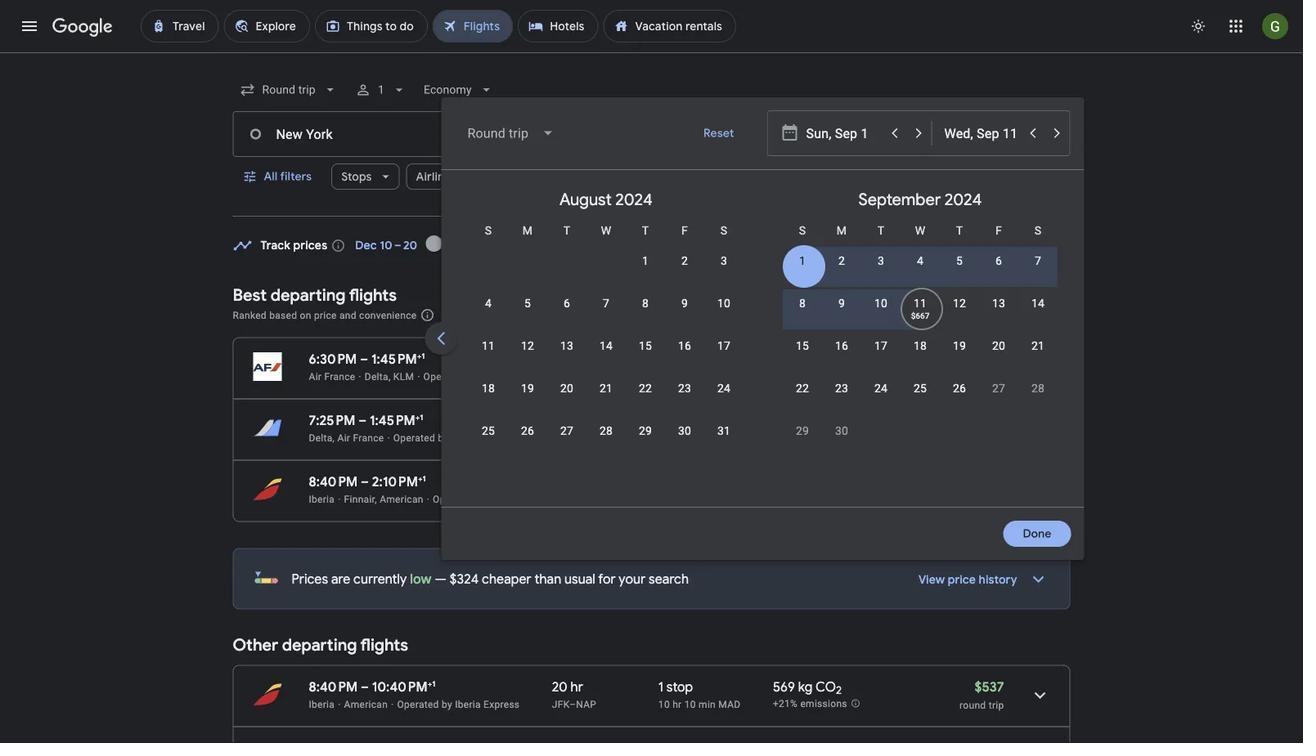 Task type: vqa. For each thing, say whether or not it's contained in the screenshot.
the leftmost price
yes



Task type: locate. For each thing, give the bounding box(es) containing it.
2 30 button from the left
[[823, 423, 862, 462]]

0 vertical spatial 27 button
[[980, 381, 1019, 420]]

18 inside august 2024 row group
[[482, 382, 496, 395]]

14 button up sat, sep 21 element at the top right of page
[[1019, 295, 1059, 335]]

row containing 4
[[469, 288, 744, 335]]

cdg
[[713, 433, 733, 444]]

3 inside august 2024 row group
[[721, 254, 728, 268]]

18 for sun, aug 18 element
[[482, 382, 496, 395]]

all
[[264, 169, 278, 184]]

emissions right 11%
[[799, 433, 846, 445]]

flight details. leaves john f. kennedy international airport at 8:40 pm on sunday, december 10 and arrives at naples international airport at 10:40 pm on monday, december 11. image
[[1021, 676, 1060, 716]]

1 trip from the top
[[989, 372, 1005, 383]]

26 for thu, sep 26 'element' at bottom
[[954, 382, 967, 395]]

hop!
[[481, 371, 505, 383], [451, 433, 475, 444]]

0 horizontal spatial 7 button
[[587, 295, 627, 335]]

21 inside the september 2024 row group
[[1032, 339, 1046, 353]]

co
[[814, 412, 834, 429], [816, 679, 836, 696]]

row group
[[135, 177, 450, 501]]

22 inside the september 2024 row group
[[797, 382, 810, 395]]

0 horizontal spatial 30 button
[[666, 423, 705, 462]]

1 29 from the left
[[640, 424, 653, 438]]

– inside 12 hr 20 min jfk –
[[570, 433, 576, 444]]

31 button
[[705, 423, 744, 462]]

0 vertical spatial 1 stop flight. element
[[659, 351, 693, 370]]

2 f from the left
[[996, 224, 1003, 237]]

price inside button
[[992, 237, 1020, 252]]

f inside the september 2024 row group
[[996, 224, 1003, 237]]

1 inside 1 stop 10 hr 10 min mad
[[659, 679, 664, 696]]

min right fri, aug 30 element
[[693, 433, 710, 444]]

13 inside august 2024 row group
[[561, 339, 574, 353]]

26 button left fri, sep 27 element
[[941, 381, 980, 420]]

1 2 button from the left
[[666, 253, 705, 292]]

7 for wed, aug 7 element
[[604, 297, 610, 310]]

2 inside kg co 2 -11% emissions
[[834, 418, 840, 431]]

wed, aug 14 element
[[600, 338, 613, 354]]

prices left are
[[292, 571, 328, 588]]

15 button up thu, aug 22 element
[[627, 338, 666, 377]]

sat, aug 24 element
[[718, 381, 731, 397]]

delta, down 6:30 pm – 1:45 pm + 1
[[365, 371, 391, 383]]

3 stop from the top
[[667, 679, 693, 696]]

1 vertical spatial price
[[992, 237, 1020, 252]]

co up the +21% emissions
[[816, 679, 836, 696]]

2 2 button from the left
[[823, 253, 862, 292]]

2 w from the left
[[916, 224, 926, 237]]

1 16 from the left
[[679, 339, 692, 353]]

1 8:40 pm from the top
[[309, 474, 358, 491]]

times button
[[634, 164, 704, 190]]

1 horizontal spatial 19 button
[[941, 338, 980, 377]]

1 horizontal spatial 9 button
[[823, 295, 862, 335]]

6 for fri, sep 6 element
[[996, 254, 1003, 268]]

0 vertical spatial 26 button
[[941, 381, 980, 420]]

0 vertical spatial for
[[611, 310, 624, 321]]

1 vertical spatial 21 button
[[587, 381, 627, 420]]

24 for sat, aug 24 element
[[718, 382, 731, 395]]

9 inside the september 2024 row group
[[839, 297, 846, 310]]

28 inside august 2024 row group
[[600, 424, 613, 438]]

1 horizontal spatial 26
[[954, 382, 967, 395]]

1 vertical spatial 19 button
[[509, 381, 548, 420]]

mon, sep 30 element
[[836, 423, 849, 439]]

27 down 532 us dollars text box
[[993, 382, 1006, 395]]

mon, aug 5 element
[[525, 295, 532, 312]]

1 10 button from the left
[[705, 295, 744, 335]]

8:40 pm for 10:40 pm
[[309, 679, 358, 696]]

2 button for september 2024
[[823, 253, 862, 292]]

0 vertical spatial 26
[[954, 382, 967, 395]]

1 stop 10 hr 10 min mad
[[659, 679, 741, 711]]

24 for tue, sep 24 'element'
[[875, 382, 888, 395]]

15
[[640, 339, 653, 353], [797, 339, 810, 353], [583, 351, 596, 368]]

+
[[580, 310, 586, 321], [417, 351, 422, 361], [416, 412, 420, 423], [418, 474, 423, 484], [428, 679, 432, 690]]

7
[[1036, 254, 1042, 268], [604, 297, 610, 310]]

1 m from the left
[[523, 224, 533, 237]]

fri, aug 2 element
[[682, 253, 689, 269]]

0 vertical spatial american
[[380, 494, 424, 505]]

1 fees from the left
[[588, 310, 608, 321]]

8 button right bag
[[784, 295, 823, 335]]

Return text field
[[945, 111, 1020, 156], [944, 112, 1019, 156]]

price right 'view'
[[948, 573, 976, 588]]

0 vertical spatial flights
[[349, 285, 397, 306]]

2024 for september 2024
[[946, 189, 983, 210]]

14 button up wed, aug 21 element
[[587, 338, 627, 377]]

departing up the on
[[271, 285, 346, 306]]

5 button up mon, aug 12 'element'
[[509, 295, 548, 335]]

trip down '$532'
[[989, 372, 1005, 383]]

3 button
[[705, 253, 744, 292], [862, 253, 902, 292]]

1 horizontal spatial 28 button
[[1019, 381, 1059, 420]]

1 vertical spatial 14
[[600, 339, 613, 353]]

16 for the mon, sep 16 element
[[836, 339, 849, 353]]

0 vertical spatial price
[[572, 169, 600, 184]]

1 horizontal spatial and
[[744, 310, 761, 321]]

19 inside august 2024 row group
[[522, 382, 535, 395]]

0 vertical spatial 14 button
[[1019, 295, 1059, 335]]

29 button right '-'
[[784, 423, 823, 462]]

23 inside august 2024 row group
[[679, 382, 692, 395]]

8 inside the september 2024 row group
[[800, 297, 807, 310]]

29 button left fri, aug 30 element
[[627, 423, 666, 462]]

0 vertical spatial 5
[[957, 254, 964, 268]]

– up finnair,
[[361, 474, 369, 491]]

sun, sep 22 element
[[797, 381, 810, 397]]

layover (1 of 1) is a 10 hr 10 min layover at adolfo suárez madrid–barajas airport in madrid. element
[[659, 699, 765, 712]]

17 for sat, aug 17 element
[[718, 339, 731, 353]]

6 inside the september 2024 row group
[[996, 254, 1003, 268]]

trip inside the $532 round trip
[[989, 372, 1005, 383]]

+ inside 8:40 pm – 10:40 pm + 1
[[428, 679, 432, 690]]

round for $537
[[960, 700, 987, 712]]

sat, aug 10 element
[[718, 295, 731, 312]]

15 for the sun, sep 15 element
[[797, 339, 810, 353]]

air down departure time: 7:25 pm. text box
[[338, 433, 350, 444]]

operated by iberia express
[[433, 494, 556, 505], [397, 699, 520, 711]]

6 button up fri, sep 13 element on the right
[[980, 253, 1019, 292]]

1:45 pm down delta, klm
[[370, 412, 416, 429]]

1 3 from the left
[[721, 254, 728, 268]]

co inside kg co 2 -11% emissions
[[814, 412, 834, 429]]

17 inside the september 2024 row group
[[875, 339, 888, 353]]

air
[[309, 371, 322, 383], [338, 433, 350, 444]]

0 vertical spatial 19 button
[[941, 338, 980, 377]]

1 horizontal spatial 4
[[918, 254, 924, 268]]

1 vertical spatial stop
[[667, 412, 693, 429]]

5 inside the september 2024 row group
[[957, 254, 964, 268]]

9 for fri, aug 9 "element"
[[682, 297, 689, 310]]

1 stop flight. element
[[659, 351, 693, 370], [659, 412, 693, 432], [659, 679, 693, 699]]

21 for sat, sep 21 element at the top right of page
[[1032, 339, 1046, 353]]

1 3 button from the left
[[705, 253, 744, 292]]

0 horizontal spatial 23 button
[[666, 381, 705, 420]]

2 24 from the left
[[875, 382, 888, 395]]

15 down adult.
[[640, 339, 653, 353]]

1 button
[[627, 253, 666, 292], [784, 253, 823, 292]]

fri, sep 13 element
[[993, 295, 1006, 312]]

16 for fri, aug 16 element
[[679, 339, 692, 353]]

1 17 button from the left
[[705, 338, 744, 377]]

21 button up wed, aug 28 element
[[587, 381, 627, 420]]

other
[[233, 636, 278, 656]]

layover (1 of 1) is a 2 hr 30 min layover at paris charles de gaulle airport in paris. element
[[659, 432, 765, 445]]

25 inside the september 2024 row group
[[915, 382, 928, 395]]

15 up +20% emissions
[[797, 339, 810, 353]]

13 button up "tue, aug 20" element
[[548, 338, 587, 377]]

27 for fri, sep 27 element
[[993, 382, 1006, 395]]

0 horizontal spatial 9
[[682, 297, 689, 310]]

m inside row group
[[837, 224, 848, 237]]

emissions for +20% emissions
[[801, 371, 848, 382]]

1 17 from the left
[[718, 339, 731, 353]]

fees right bag
[[784, 310, 803, 321]]

12 inside the september 2024 row group
[[954, 297, 967, 310]]

s up sat, aug 3 element
[[721, 224, 728, 237]]

min inside 12 hr 20 min jfk –
[[602, 412, 624, 429]]

2 stop from the top
[[667, 412, 693, 429]]

date grid button
[[836, 230, 942, 259]]

prices
[[293, 239, 328, 253]]

1 23 from the left
[[679, 382, 692, 395]]

1 button up "thu, aug 8" element at top
[[627, 253, 666, 292]]

main content
[[233, 224, 1071, 744]]

f inside august 2024 row group
[[682, 224, 689, 237]]

11 inside button
[[482, 339, 496, 353]]

2 vertical spatial 12
[[552, 412, 564, 429]]

1 horizontal spatial 8 button
[[784, 295, 823, 335]]

2 1 button from the left
[[784, 253, 823, 292]]

None text field
[[233, 111, 490, 157]]

Arrival time: 1:45 PM on  Monday, December 11. text field
[[371, 351, 425, 368]]

row
[[627, 239, 744, 292], [784, 239, 1059, 292], [469, 288, 744, 335], [784, 288, 1059, 335], [469, 331, 744, 377], [784, 331, 1059, 377], [469, 373, 744, 420], [784, 373, 1059, 420], [469, 416, 744, 462], [784, 416, 862, 462]]

1 2024 from the left
[[616, 189, 653, 210]]

11 for 11
[[482, 339, 496, 353]]

1 stop from the top
[[667, 351, 693, 368]]

kg inside 569 kg co 2
[[799, 679, 813, 696]]

19 left 532 us dollars text box
[[954, 339, 967, 353]]

1 horizontal spatial 22
[[797, 382, 810, 395]]

round inside $537 round trip
[[960, 700, 987, 712]]

11 inside 11 $667
[[915, 297, 928, 310]]

1 22 from the left
[[640, 382, 653, 395]]

10 right mon, sep 9 element
[[875, 297, 888, 310]]

23 right sun, sep 22 element
[[836, 382, 849, 395]]

hr up nap
[[571, 679, 583, 696]]

12 inside 12 hr 20 min jfk –
[[552, 412, 564, 429]]

24 inside august 2024 row group
[[718, 382, 731, 395]]

17 button
[[705, 338, 744, 377], [862, 338, 902, 377]]

1 vertical spatial co
[[816, 679, 836, 696]]

flights up 8:40 pm – 10:40 pm + 1
[[361, 636, 408, 656]]

13 for 13 hr 15 min
[[552, 351, 564, 368]]

17 down "passenger"
[[875, 339, 888, 353]]

28 for "sat, sep 28" element
[[1032, 382, 1046, 395]]

0 horizontal spatial 16 button
[[666, 338, 705, 377]]

29 inside august 2024 row group
[[640, 424, 653, 438]]

26 button left 'tue, aug 27' element in the left of the page
[[509, 423, 548, 462]]

0 horizontal spatial 1 button
[[627, 253, 666, 292]]

s up sat, sep 7 element
[[1036, 224, 1042, 237]]

american down arrival time: 2:10 pm on  monday, december 11. text box
[[380, 494, 424, 505]]

2 22 from the left
[[797, 382, 810, 395]]

view price history image
[[1019, 560, 1059, 600]]

– up delta, air france
[[359, 412, 367, 429]]

10 inside the september 2024 row group
[[875, 297, 888, 310]]

1 horizontal spatial 27 button
[[980, 381, 1019, 420]]

emissions for +21% emissions
[[801, 699, 848, 711]]

7 button
[[1019, 253, 1059, 292], [587, 295, 627, 335]]

stop inside 1 stop 10 hr 10 min mad
[[667, 679, 693, 696]]

24 inside the september 2024 row group
[[875, 382, 888, 395]]

+ inside 7:25 pm – 1:45 pm + 1
[[416, 412, 420, 423]]

13 inside the september 2024 row group
[[993, 297, 1006, 310]]

26 inside the september 2024 row group
[[954, 382, 967, 395]]

29 left fri, aug 30 element
[[640, 424, 653, 438]]

sat, sep 14 element
[[1032, 295, 1046, 312]]

+ inside 6:30 pm – 1:45 pm + 1
[[417, 351, 422, 361]]

16 down 'apply.'
[[836, 339, 849, 353]]

row containing 18
[[469, 373, 744, 420]]

1 24 from the left
[[718, 382, 731, 395]]

18
[[915, 339, 928, 353], [482, 382, 496, 395]]

0 horizontal spatial hop!
[[451, 433, 475, 444]]

hop! down sun, aug 11 element on the left top
[[481, 371, 505, 383]]

7 down graph
[[1036, 254, 1042, 268]]

1 jfk from the top
[[552, 433, 570, 444]]

9 button up fri, aug 16 element
[[666, 295, 705, 335]]

wed, aug 7 element
[[604, 295, 610, 312]]

1 vertical spatial 12
[[522, 339, 535, 353]]

 image
[[427, 494, 430, 505]]

0 horizontal spatial 28
[[600, 424, 613, 438]]

12 right mon, aug 26 element
[[552, 412, 564, 429]]

delta, for delta, air france
[[309, 433, 335, 444]]

1 round from the top
[[960, 372, 987, 383]]

19 inside the september 2024 row group
[[954, 339, 967, 353]]

21 right fri, sep 20 element
[[1032, 339, 1046, 353]]

wed, aug 21 element
[[600, 381, 613, 397]]

hr inside 20 hr jfk – nap
[[571, 679, 583, 696]]

2 jfk from the top
[[552, 699, 570, 711]]

28 for wed, aug 28 element
[[600, 424, 613, 438]]

7 inside august 2024 row group
[[604, 297, 610, 310]]

fri, sep 6 element
[[996, 253, 1003, 269]]

best
[[233, 285, 267, 306]]

10 inside august 2024 row group
[[718, 297, 731, 310]]

2 round from the top
[[960, 700, 987, 712]]

0 horizontal spatial 24 button
[[705, 381, 744, 420]]

2 left sat, aug 3 element
[[682, 254, 689, 268]]

round
[[960, 372, 987, 383], [960, 700, 987, 712]]

reset button
[[684, 114, 754, 153]]

1 and from the left
[[340, 310, 357, 321]]

0 horizontal spatial 14
[[600, 339, 613, 353]]

france down 7:25 pm – 1:45 pm + 1 on the bottom left of the page
[[353, 433, 384, 444]]

sun, aug 4 element
[[486, 295, 492, 312]]

6 down price graph
[[996, 254, 1003, 268]]

0 horizontal spatial 18 button
[[469, 381, 509, 420]]

1 vertical spatial round
[[960, 700, 987, 712]]

express left 20 hr jfk – nap
[[484, 699, 520, 711]]

operated
[[424, 371, 465, 383], [394, 433, 435, 444], [433, 494, 475, 505], [397, 699, 439, 711]]

2 m from the left
[[837, 224, 848, 237]]

25 right tue, sep 24 'element'
[[915, 382, 928, 395]]

27 inside the september 2024 row group
[[993, 382, 1006, 395]]

history
[[979, 573, 1018, 588]]

currently
[[354, 571, 407, 588]]

hr for 12 hr 20 min jfk –
[[568, 412, 580, 429]]

hr left fri, aug 30 element
[[667, 433, 676, 444]]

3 1 stop flight. element from the top
[[659, 679, 693, 699]]

stop
[[667, 351, 693, 368], [667, 412, 693, 429], [667, 679, 693, 696]]

0 vertical spatial 28
[[1032, 382, 1046, 395]]

emissions inside "popup button"
[[801, 371, 848, 382]]

20 inside 20 hr jfk – nap
[[552, 679, 568, 696]]

emissions
[[720, 169, 774, 184]]

f
[[682, 224, 689, 237], [996, 224, 1003, 237]]

connecting airports
[[818, 169, 928, 184]]

21 inside august 2024 row group
[[600, 382, 613, 395]]

0 horizontal spatial 26
[[522, 424, 535, 438]]

28 right fri, sep 27 element
[[1032, 382, 1046, 395]]

stop up layover (1 of 1) is a 10 hr 10 min layover at adolfo suárez madrid–barajas airport in madrid. element
[[667, 679, 693, 696]]

and left bag
[[744, 310, 761, 321]]

30 button
[[666, 423, 705, 462], [823, 423, 862, 462]]

2
[[682, 254, 689, 268], [839, 254, 846, 268], [834, 418, 840, 431], [659, 433, 664, 444], [836, 684, 842, 698]]

5 inside august 2024 row group
[[525, 297, 532, 310]]

0 horizontal spatial 19 button
[[509, 381, 548, 420]]

2 16 from the left
[[836, 339, 849, 353]]

2 3 from the left
[[879, 254, 885, 268]]

hr inside 1 stop 2 hr 30 min cdg
[[667, 433, 676, 444]]

1 vertical spatial 6 button
[[548, 295, 587, 335]]

27 button left wed, aug 28 element
[[548, 423, 587, 462]]

0 vertical spatial hop!
[[481, 371, 505, 383]]

adult.
[[635, 310, 661, 321]]

$537
[[975, 679, 1005, 696]]

stops button
[[332, 157, 400, 196]]

0 horizontal spatial f
[[682, 224, 689, 237]]

16 down optional at the right top of page
[[679, 339, 692, 353]]

13
[[993, 297, 1006, 310], [561, 339, 574, 353], [552, 351, 564, 368]]

leaves john f. kennedy international airport at 7:25 pm on sunday, december 10 and arrives at naples international airport at 1:45 pm on monday, december 11. element
[[309, 412, 423, 429]]

for
[[611, 310, 624, 321], [599, 571, 616, 588]]

30 inside august 2024 row group
[[679, 424, 692, 438]]

+21% emissions
[[773, 699, 848, 711]]

0 vertical spatial express
[[519, 494, 556, 505]]

0 vertical spatial 27
[[993, 382, 1006, 395]]

$532
[[975, 351, 1005, 368]]

537 US dollars text field
[[975, 679, 1005, 696]]

dec 10 – 20
[[355, 239, 418, 253]]

27 inside august 2024 row group
[[561, 424, 574, 438]]

14
[[1032, 297, 1046, 310], [600, 339, 613, 353]]

1 vertical spatial 25
[[482, 424, 496, 438]]

1 stop 2 hr 30 min cdg
[[659, 412, 733, 444]]

9 button
[[666, 295, 705, 335], [823, 295, 862, 335]]

3 button for september 2024
[[862, 253, 902, 292]]

2 15 button from the left
[[784, 338, 823, 377]]

23
[[679, 382, 692, 395], [836, 382, 849, 395]]

29 inside the september 2024 row group
[[797, 424, 810, 438]]

10
[[718, 297, 731, 310], [875, 297, 888, 310], [659, 699, 670, 711], [685, 699, 696, 711]]

2 1 stop flight. element from the top
[[659, 412, 693, 432]]

1 vertical spatial jfk
[[552, 699, 570, 711]]

0 horizontal spatial 15 button
[[627, 338, 666, 377]]

0 vertical spatial jfk
[[552, 433, 570, 444]]

sun, aug 25 element
[[482, 423, 496, 439]]

6 inside august 2024 row group
[[564, 297, 571, 310]]

25 inside august 2024 row group
[[482, 424, 496, 438]]

28 button left thu, aug 29 element
[[587, 423, 627, 462]]

fri, aug 16 element
[[679, 338, 692, 354]]

thu, aug 29 element
[[640, 423, 653, 439]]

26 button inside the september 2024 row group
[[941, 381, 980, 420]]

22 left mon, sep 23 element
[[797, 382, 810, 395]]

5 right include
[[525, 297, 532, 310]]

2 10 button from the left
[[862, 295, 902, 335]]

min inside 1 stop 2 hr 30 min cdg
[[693, 433, 710, 444]]

23 button
[[666, 381, 705, 420], [823, 381, 862, 420]]

2 vertical spatial stop
[[667, 679, 693, 696]]

fri, aug 23 element
[[679, 381, 692, 397]]

co inside 569 kg co 2
[[816, 679, 836, 696]]

26 inside august 2024 row group
[[522, 424, 535, 438]]

charges
[[705, 310, 742, 321]]

10 right fri, aug 9 "element"
[[718, 297, 731, 310]]

0 vertical spatial 18
[[915, 339, 928, 353]]

and down best departing flights
[[340, 310, 357, 321]]

by
[[468, 371, 479, 383], [438, 433, 449, 444], [478, 494, 488, 505], [442, 699, 452, 711]]

, 667 us dollars element
[[912, 311, 930, 321]]

11 up ", 667 us dollars" element
[[915, 297, 928, 310]]

23 inside the september 2024 row group
[[836, 382, 849, 395]]

1 vertical spatial 1:45 pm
[[370, 412, 416, 429]]

change appearance image
[[1179, 7, 1219, 46]]

1 button for august 2024
[[627, 253, 666, 292]]

0 horizontal spatial 9 button
[[666, 295, 705, 335]]

2 trip from the top
[[989, 700, 1005, 712]]

thu, aug 15 element
[[640, 338, 653, 354]]

1 24 button from the left
[[705, 381, 744, 420]]

0 vertical spatial 6 button
[[980, 253, 1019, 292]]

0 horizontal spatial 28 button
[[587, 423, 627, 462]]

for right wed, aug 7 element
[[611, 310, 624, 321]]

8 button
[[627, 295, 666, 335], [784, 295, 823, 335]]

27 right mon, aug 26 element
[[561, 424, 574, 438]]

row containing 29
[[784, 416, 862, 462]]

3 button for august 2024
[[705, 253, 744, 292]]

11 down include
[[482, 339, 496, 353]]

s down the bags popup button
[[486, 224, 492, 237]]

16 inside august 2024 row group
[[679, 339, 692, 353]]

1 vertical spatial 18
[[482, 382, 496, 395]]

None field
[[233, 75, 345, 105], [417, 75, 501, 105], [455, 114, 568, 153], [233, 75, 345, 105], [417, 75, 501, 105], [455, 114, 568, 153]]

1 f from the left
[[682, 224, 689, 237]]

14 right the tue, aug 13 element
[[600, 339, 613, 353]]

7 button down graph
[[1019, 253, 1059, 292]]

2 8 from the left
[[800, 297, 807, 310]]

hr down "tue, aug 20" element
[[568, 412, 580, 429]]

19
[[954, 339, 967, 353], [522, 382, 535, 395]]

6
[[996, 254, 1003, 268], [564, 297, 571, 310]]

+ for 8:40 pm – 2:10 pm + 1
[[418, 474, 423, 484]]

29 for thu, aug 29 element
[[640, 424, 653, 438]]

27 for 'tue, aug 27' element in the left of the page
[[561, 424, 574, 438]]

1 vertical spatial operated by hop!
[[394, 433, 475, 444]]

20 inside 12 hr 20 min jfk –
[[583, 412, 599, 429]]

2 inside august 2024 row group
[[682, 254, 689, 268]]

wed, sep 25 element
[[915, 381, 928, 397]]

swap origin and destination. image
[[483, 124, 503, 144]]

Arrival time: 2:10 PM on  Monday, December 11. text field
[[372, 474, 426, 491]]

2 3 button from the left
[[862, 253, 902, 292]]

operated by iberia express down "sun, aug 25" element
[[433, 494, 556, 505]]

2 29 from the left
[[797, 424, 810, 438]]

9 inside august 2024 row group
[[682, 297, 689, 310]]

0 horizontal spatial prices
[[292, 571, 328, 588]]

24
[[718, 382, 731, 395], [875, 382, 888, 395]]

13 down taxes
[[561, 339, 574, 353]]

w inside august 2024 row group
[[602, 224, 612, 237]]

airports
[[885, 169, 928, 184]]

thu, aug 1 element
[[643, 253, 649, 269]]

delta, klm
[[365, 371, 414, 383]]

30 inside the september 2024 row group
[[836, 424, 849, 438]]

13 inside main content
[[552, 351, 564, 368]]

min left mad on the bottom
[[699, 699, 716, 711]]

operated by hop!
[[424, 371, 505, 383], [394, 433, 475, 444]]

emissions down the mon, sep 16 element
[[801, 371, 848, 382]]

2 2024 from the left
[[946, 189, 983, 210]]

1 vertical spatial 27
[[561, 424, 574, 438]]

trip
[[989, 372, 1005, 383], [989, 700, 1005, 712]]

7 right tue, aug 6 element
[[604, 297, 610, 310]]

hr
[[568, 351, 580, 368], [568, 412, 580, 429], [667, 433, 676, 444], [571, 679, 583, 696], [673, 699, 682, 711]]

tue, aug 20 element
[[561, 381, 574, 397]]

Departure time: 6:30 PM. text field
[[309, 351, 357, 368]]

and
[[340, 310, 357, 321], [744, 310, 761, 321]]

1 horizontal spatial 17 button
[[862, 338, 902, 377]]

mon, aug 12 element
[[522, 338, 535, 354]]

2 23 button from the left
[[823, 381, 862, 420]]

1:45 pm up delta, klm
[[371, 351, 417, 368]]

hr inside 1 stop 10 hr 10 min mad
[[673, 699, 682, 711]]

28 inside the september 2024 row group
[[1032, 382, 1046, 395]]

learn more about tracked prices image
[[331, 239, 346, 253]]

4 button
[[902, 253, 941, 292], [469, 295, 509, 335]]

1 horizontal spatial 21 button
[[1019, 338, 1059, 377]]

0 horizontal spatial 27
[[561, 424, 574, 438]]

2024 down duration
[[946, 189, 983, 210]]

3 inside the september 2024 row group
[[879, 254, 885, 268]]

+21%
[[773, 699, 798, 711]]

10 left mad on the bottom
[[685, 699, 696, 711]]

13 for fri, sep 13 element on the right
[[993, 297, 1006, 310]]

w inside the september 2024 row group
[[916, 224, 926, 237]]

1 horizontal spatial 5 button
[[941, 253, 980, 292]]

leaves john f. kennedy international airport at 8:40 pm on sunday, december 10 and arrives at naples international airport at 2:10 pm on monday, december 11. element
[[309, 474, 426, 491]]

august 2024 row group
[[450, 177, 764, 501]]

iberia
[[309, 494, 335, 505], [491, 494, 517, 505], [309, 699, 335, 711], [455, 699, 481, 711]]

0 vertical spatial france
[[324, 371, 356, 383]]

price
[[314, 310, 337, 321], [948, 573, 976, 588]]

25 for wed, sep 25 element
[[915, 382, 928, 395]]

1 vertical spatial 5 button
[[509, 295, 548, 335]]

0 horizontal spatial 17
[[718, 339, 731, 353]]

1 horizontal spatial 24 button
[[862, 381, 902, 420]]

price for price
[[572, 169, 600, 184]]

22 inside august 2024 row group
[[640, 382, 653, 395]]

1 horizontal spatial 30 button
[[823, 423, 862, 462]]

1 vertical spatial 28 button
[[587, 423, 627, 462]]

1 horizontal spatial 12
[[552, 412, 564, 429]]

find the best price region
[[233, 224, 1071, 273]]

25
[[915, 382, 928, 395], [482, 424, 496, 438]]

f up 'fri, aug 2' element at the top right of page
[[682, 224, 689, 237]]

trip for $537
[[989, 700, 1005, 712]]

0 horizontal spatial 6 button
[[548, 295, 587, 335]]

2 8:40 pm from the top
[[309, 679, 358, 696]]

3 for september 2024
[[879, 254, 885, 268]]

Departure time: 8:40 PM. text field
[[309, 474, 358, 491]]

8:40 pm down other departing flights
[[309, 679, 358, 696]]

4 s from the left
[[1036, 224, 1042, 237]]

0 vertical spatial co
[[814, 412, 834, 429]]

1 inside 8:40 pm – 10:40 pm + 1
[[432, 679, 436, 690]]

1 horizontal spatial 7
[[1036, 254, 1042, 268]]

2 23 from the left
[[836, 382, 849, 395]]

—
[[435, 571, 447, 588]]

0 vertical spatial round
[[960, 372, 987, 383]]

2 s from the left
[[721, 224, 728, 237]]

departing up departure time: 8:40 pm. text box at the bottom of page
[[282, 636, 357, 656]]

jfk inside 12 hr 20 min jfk –
[[552, 433, 570, 444]]

1 29 button from the left
[[627, 423, 666, 462]]

row containing 8
[[784, 288, 1059, 335]]

0 horizontal spatial 11
[[482, 339, 496, 353]]

1 vertical spatial 20 button
[[548, 381, 587, 420]]

kg
[[797, 412, 811, 429], [799, 679, 813, 696]]

14 inside august 2024 row group
[[600, 339, 613, 353]]

8 inside august 2024 row group
[[643, 297, 649, 310]]

8 right bag
[[800, 297, 807, 310]]

1 horizontal spatial 9
[[839, 297, 846, 310]]

1 horizontal spatial price
[[992, 237, 1020, 252]]

1:45 pm for 7:25 pm
[[370, 412, 416, 429]]

t up tue, sep 3 element at the right top of the page
[[878, 224, 885, 237]]

1
[[378, 83, 385, 97], [643, 254, 649, 268], [800, 254, 807, 268], [627, 310, 632, 321], [422, 351, 425, 361], [659, 351, 664, 368], [420, 412, 423, 423], [659, 412, 664, 429], [423, 474, 426, 484], [432, 679, 436, 690], [659, 679, 664, 696]]

1 15 button from the left
[[627, 338, 666, 377]]

kg inside kg co 2 -11% emissions
[[797, 412, 811, 429]]

price inside popup button
[[572, 169, 600, 184]]

sun, aug 18 element
[[482, 381, 496, 397]]

wed, aug 28 element
[[600, 423, 613, 439]]

1 1 button from the left
[[627, 253, 666, 292]]

22 for thu, aug 22 element
[[640, 382, 653, 395]]

24 button left wed, sep 25 element
[[862, 381, 902, 420]]

1 w from the left
[[602, 224, 612, 237]]

hr left mad on the bottom
[[673, 699, 682, 711]]

thu, sep 26 element
[[954, 381, 967, 397]]

0 vertical spatial 12
[[954, 297, 967, 310]]

1 vertical spatial departing
[[282, 636, 357, 656]]

mon, sep 23 element
[[836, 381, 849, 397]]

0 vertical spatial 8:40 pm
[[309, 474, 358, 491]]

none search field containing august 2024
[[135, 70, 1085, 561]]

5 button up thu, sep 12 element
[[941, 253, 980, 292]]

+ for 8:40 pm – 10:40 pm + 1
[[428, 679, 432, 690]]

1 8 from the left
[[643, 297, 649, 310]]

19 button up mon, aug 26 element
[[509, 381, 548, 420]]

$324
[[450, 571, 479, 588]]

for left your
[[599, 571, 616, 588]]

27
[[993, 382, 1006, 395], [561, 424, 574, 438]]

12 button up thu, sep 19 element
[[941, 295, 980, 335]]

18 inside the september 2024 row group
[[915, 339, 928, 353]]

7 inside the september 2024 row group
[[1036, 254, 1042, 268]]

row containing 25
[[469, 416, 744, 462]]

1 stop
[[659, 351, 693, 368]]

air down 6:30 pm text field
[[309, 371, 322, 383]]

departing for best
[[271, 285, 346, 306]]

sun, sep 15 element
[[797, 338, 810, 354]]

stop up fri, aug 23 element
[[667, 351, 693, 368]]

2024
[[616, 189, 653, 210], [946, 189, 983, 210]]

m for september 2024
[[837, 224, 848, 237]]

0 vertical spatial 21
[[1032, 339, 1046, 353]]

2:10 pm
[[372, 474, 418, 491]]

3 button down date
[[862, 253, 902, 292]]

Departure text field
[[807, 111, 882, 156], [806, 112, 881, 156]]

m inside august 2024 row group
[[523, 224, 533, 237]]

2 9 from the left
[[839, 297, 846, 310]]

None search field
[[135, 70, 1085, 561]]

taxes
[[552, 310, 577, 321]]

1 horizontal spatial 26 button
[[941, 381, 980, 420]]

4 left mon, aug 5 element
[[486, 297, 492, 310]]

16 inside the september 2024 row group
[[836, 339, 849, 353]]

14 inside the september 2024 row group
[[1032, 297, 1046, 310]]

0 horizontal spatial 12 button
[[509, 338, 548, 377]]

round down 532 us dollars text box
[[960, 372, 987, 383]]

1 s from the left
[[486, 224, 492, 237]]

1 1 stop flight. element from the top
[[659, 351, 693, 370]]

2 17 from the left
[[875, 339, 888, 353]]

total duration 12 hr 20 min. element
[[552, 412, 659, 432]]

6 right required
[[564, 297, 571, 310]]

18 down 11 button
[[482, 382, 496, 395]]

1 stop flight. element for 12 hr 20 min
[[659, 412, 693, 432]]

jfk right mon, aug 26 element
[[552, 433, 570, 444]]

1 vertical spatial 26 button
[[509, 423, 548, 462]]

times
[[644, 169, 676, 184]]

12 inside august 2024 row group
[[522, 339, 535, 353]]

19 for thu, sep 19 element
[[954, 339, 967, 353]]

sun, sep 29 element
[[797, 423, 810, 439]]

10 button up 'tue, sep 17' element
[[862, 295, 902, 335]]

2 16 button from the left
[[823, 338, 862, 377]]

1 9 from the left
[[682, 297, 689, 310]]

30 button right sun, sep 29 element
[[823, 423, 862, 462]]

1 button for september 2024
[[784, 253, 823, 292]]

0 horizontal spatial 24
[[718, 382, 731, 395]]

1 vertical spatial flights
[[361, 636, 408, 656]]

optional
[[664, 310, 702, 321]]

17 button up tue, sep 24 'element'
[[862, 338, 902, 377]]

1 horizontal spatial hop!
[[481, 371, 505, 383]]

1 horizontal spatial prices
[[445, 310, 474, 321]]

delta, for delta, klm
[[365, 371, 391, 383]]

grid
[[135, 177, 1078, 517]]

7 button up wed, aug 14 element
[[587, 295, 627, 335]]

september
[[859, 189, 942, 210]]

stop inside 1 stop 2 hr 30 min cdg
[[667, 412, 693, 429]]

date grid
[[879, 237, 929, 252]]



Task type: describe. For each thing, give the bounding box(es) containing it.
0 vertical spatial operated by hop!
[[424, 371, 505, 383]]

$667
[[912, 311, 930, 321]]

10:40 pm
[[372, 679, 428, 696]]

other departing flights
[[233, 636, 408, 656]]

+20% emissions button
[[768, 352, 861, 386]]

19 for mon, aug 19 element
[[522, 382, 535, 395]]

w for august
[[602, 224, 612, 237]]

23 for fri, aug 23 element
[[679, 382, 692, 395]]

30 for fri, aug 30 element
[[679, 424, 692, 438]]

trip for $532
[[989, 372, 1005, 383]]

klm
[[394, 371, 414, 383]]

thu, sep 12 element
[[954, 295, 967, 312]]

30 inside 1 stop 2 hr 30 min cdg
[[679, 433, 691, 444]]

1 stop flight. element for 20 hr
[[659, 679, 693, 699]]

price graph button
[[950, 230, 1068, 259]]

main content containing best departing flights
[[233, 224, 1071, 744]]

Departure time: 8:40 PM. text field
[[309, 679, 358, 696]]

31
[[718, 424, 731, 438]]

1 22 button from the left
[[627, 381, 666, 420]]

8 for "thu, aug 8" element at top
[[643, 297, 649, 310]]

5 for mon, aug 5 element
[[525, 297, 532, 310]]

flights for best departing flights
[[349, 285, 397, 306]]

search
[[649, 571, 689, 588]]

prices for prices are currently low — $324 cheaper than usual for your search
[[292, 571, 328, 588]]

thu, aug 22 element
[[640, 381, 653, 397]]

1 vertical spatial american
[[344, 699, 388, 711]]

1 inside august 2024 row group
[[643, 254, 649, 268]]

11 for 11 $667
[[915, 297, 928, 310]]

bag
[[764, 310, 781, 321]]

1 9 button from the left
[[666, 295, 705, 335]]

hr for 13 hr 15 min
[[568, 351, 580, 368]]

september 2024
[[859, 189, 983, 210]]

11%
[[777, 433, 796, 445]]

1 horizontal spatial 6 button
[[980, 253, 1019, 292]]

– for 8:40 pm – 2:10 pm + 1
[[361, 474, 369, 491]]

prices for prices include required taxes + fees for 1 adult. optional charges and bag fees may apply. passenger assistance
[[445, 310, 474, 321]]

sun, aug 11 element
[[482, 338, 496, 354]]

29 for sun, sep 29 element
[[797, 424, 810, 438]]

september 2024 row group
[[764, 177, 1078, 501]]

10 button inside august 2024 row group
[[705, 295, 744, 335]]

7 for sat, sep 7 element
[[1036, 254, 1042, 268]]

0 horizontal spatial 26 button
[[509, 423, 548, 462]]

track
[[261, 239, 291, 253]]

0 vertical spatial 4 button
[[902, 253, 941, 292]]

– for 6:30 pm – 1:45 pm + 1
[[360, 351, 368, 368]]

1 vertical spatial 27 button
[[548, 423, 587, 462]]

2 button for august 2024
[[666, 253, 705, 292]]

sat, aug 31 element
[[718, 423, 731, 439]]

sat, aug 17 element
[[718, 338, 731, 354]]

2 8 button from the left
[[784, 295, 823, 335]]

8:40 pm for 2:10 pm
[[309, 474, 358, 491]]

0 horizontal spatial 21 button
[[587, 381, 627, 420]]

8:40 pm – 2:10 pm + 1
[[309, 474, 426, 491]]

6 for tue, aug 6 element
[[564, 297, 571, 310]]

mad
[[719, 699, 741, 711]]

sat, sep 21 element
[[1032, 338, 1046, 354]]

delta, air france
[[309, 433, 384, 444]]

0 vertical spatial 7 button
[[1019, 253, 1059, 292]]

10 button inside the september 2024 row group
[[862, 295, 902, 335]]

2 29 button from the left
[[784, 423, 823, 462]]

1 horizontal spatial 20 button
[[980, 338, 1019, 377]]

0 horizontal spatial 14 button
[[587, 338, 627, 377]]

1 23 button from the left
[[666, 381, 705, 420]]

f for august 2024
[[682, 224, 689, 237]]

Arrival time: 1:45 PM on  Monday, December 11. text field
[[370, 412, 423, 429]]

+20% emissions
[[773, 371, 848, 382]]

airlines
[[416, 169, 457, 184]]

stop for 1 stop
[[667, 351, 693, 368]]

2 22 button from the left
[[784, 381, 823, 420]]

w for september
[[916, 224, 926, 237]]

3 for august 2024
[[721, 254, 728, 268]]

0 vertical spatial price
[[314, 310, 337, 321]]

fri, sep 27 element
[[993, 381, 1006, 397]]

1 horizontal spatial price
[[948, 573, 976, 588]]

6:30 pm
[[309, 351, 357, 368]]

3 s from the left
[[800, 224, 807, 237]]

21 for wed, aug 21 element
[[600, 382, 613, 395]]

Departure time: 7:25 PM. text field
[[309, 412, 356, 429]]

1 inside the september 2024 row group
[[800, 254, 807, 268]]

2 fees from the left
[[784, 310, 803, 321]]

low
[[410, 571, 432, 588]]

connecting
[[818, 169, 882, 184]]

2 inside the september 2024 row group
[[839, 254, 846, 268]]

fri, aug 30 element
[[679, 423, 692, 439]]

cheaper
[[482, 571, 532, 588]]

6:30 pm – 1:45 pm + 1
[[309, 351, 425, 368]]

1 vertical spatial hop!
[[451, 433, 475, 444]]

23 for mon, sep 23 element
[[836, 382, 849, 395]]

10 down total duration 20 hr. element
[[659, 699, 670, 711]]

10 – 20
[[380, 239, 418, 253]]

2 and from the left
[[744, 310, 761, 321]]

1 vertical spatial france
[[353, 433, 384, 444]]

price graph
[[992, 237, 1055, 252]]

stop for 1 stop 2 hr 30 min cdg
[[667, 412, 693, 429]]

1 vertical spatial 18 button
[[469, 381, 509, 420]]

round for $532
[[960, 372, 987, 383]]

– for 7:25 pm – 1:45 pm + 1
[[359, 412, 367, 429]]

row containing 15
[[784, 331, 1059, 377]]

7:25 pm
[[309, 412, 356, 429]]

tue, sep 24 element
[[875, 381, 888, 397]]

1 horizontal spatial 14 button
[[1019, 295, 1059, 335]]

0 vertical spatial 5 button
[[941, 253, 980, 292]]

mon, sep 2 element
[[839, 253, 846, 269]]

Arrival time: 10:40 PM on  Monday, December 11. text field
[[372, 679, 436, 696]]

1 vertical spatial 25 button
[[469, 423, 509, 462]]

$532 round trip
[[960, 351, 1005, 383]]

1 t from the left
[[564, 224, 571, 237]]

track prices
[[261, 239, 328, 253]]

than
[[535, 571, 562, 588]]

11 button
[[469, 338, 509, 377]]

min up wed, aug 21 element
[[599, 351, 621, 368]]

9 for mon, sep 9 element
[[839, 297, 846, 310]]

tue, aug 6 element
[[564, 295, 571, 312]]

duration
[[972, 169, 1019, 184]]

include
[[476, 310, 509, 321]]

14 for wed, aug 14 element
[[600, 339, 613, 353]]

leaves john f. kennedy international airport at 6:30 pm on sunday, december 10 and arrives at naples international airport at 1:45 pm on monday, december 11. element
[[309, 351, 425, 368]]

tue, aug 27 element
[[561, 423, 574, 439]]

13 hr 15 min
[[552, 351, 621, 368]]

done button
[[1004, 515, 1072, 554]]

based
[[269, 310, 297, 321]]

15 for 'thu, aug 15' element
[[640, 339, 653, 353]]

min inside 1 stop 10 hr 10 min mad
[[699, 699, 716, 711]]

3 t from the left
[[878, 224, 885, 237]]

best departing flights
[[233, 285, 397, 306]]

1 vertical spatial 13 button
[[548, 338, 587, 377]]

0 vertical spatial 21 button
[[1019, 338, 1059, 377]]

1 inside 8:40 pm – 2:10 pm + 1
[[423, 474, 426, 484]]

sat, aug 3 element
[[721, 253, 728, 269]]

1 16 button from the left
[[666, 338, 705, 377]]

2 inside 1 stop 2 hr 30 min cdg
[[659, 433, 664, 444]]

sun, sep 8 element
[[800, 295, 807, 312]]

12 button inside august 2024 row group
[[509, 338, 548, 377]]

+ for 6:30 pm – 1:45 pm + 1
[[417, 351, 422, 361]]

12 for mon, aug 12 'element'
[[522, 339, 535, 353]]

11 $667
[[912, 297, 930, 321]]

stop for 1 stop 10 hr 10 min mad
[[667, 679, 693, 696]]

on
[[300, 310, 312, 321]]

2 24 button from the left
[[862, 381, 902, 420]]

wed, sep 4 element
[[918, 253, 924, 269]]

passenger assistance button
[[858, 310, 959, 321]]

0 vertical spatial 25 button
[[902, 381, 941, 420]]

1 vertical spatial air
[[338, 433, 350, 444]]

sat, sep 7 element
[[1036, 253, 1042, 269]]

thu, sep 19 element
[[954, 338, 967, 354]]

tue, sep 17 element
[[875, 338, 888, 354]]

1 inside 6:30 pm – 1:45 pm + 1
[[422, 351, 425, 361]]

2024 for august 2024
[[616, 189, 653, 210]]

mon, sep 16 element
[[836, 338, 849, 354]]

air france
[[309, 371, 356, 383]]

flights for other departing flights
[[361, 636, 408, 656]]

jfk inside 20 hr jfk – nap
[[552, 699, 570, 711]]

18 for wed, sep 18 element
[[915, 339, 928, 353]]

13 button inside the september 2024 row group
[[980, 295, 1019, 335]]

1 8 button from the left
[[627, 295, 666, 335]]

total duration 13 hr 15 min. element
[[552, 351, 659, 370]]

stops
[[341, 169, 372, 184]]

1 vertical spatial 4 button
[[469, 295, 509, 335]]

thu, aug 8 element
[[643, 295, 649, 312]]

mon, aug 26 element
[[522, 423, 535, 439]]

leaves john f. kennedy international airport at 8:40 pm on sunday, december 10 and arrives at naples international airport at 10:40 pm on monday, december 11. element
[[309, 679, 436, 696]]

departing for other
[[282, 636, 357, 656]]

4 t from the left
[[957, 224, 964, 237]]

14 for sat, sep 14 element at the right
[[1032, 297, 1046, 310]]

13 for the tue, aug 13 element
[[561, 339, 574, 353]]

mon, aug 19 element
[[522, 381, 535, 397]]

12 button inside the september 2024 row group
[[941, 295, 980, 335]]

f for september 2024
[[996, 224, 1003, 237]]

usual
[[565, 571, 596, 588]]

26 for mon, aug 26 element
[[522, 424, 535, 438]]

+20%
[[773, 371, 798, 382]]

30 for mon, sep 30 'element'
[[836, 424, 849, 438]]

thu, sep 5 element
[[957, 253, 964, 269]]

1 vertical spatial for
[[599, 571, 616, 588]]

– for 8:40 pm – 10:40 pm + 1
[[361, 679, 369, 696]]

0 vertical spatial operated by iberia express
[[433, 494, 556, 505]]

apply.
[[828, 310, 855, 321]]

1 button
[[348, 70, 414, 110]]

finnair,
[[344, 494, 377, 505]]

operated down arrival time: 1:45 pm on  monday, december 11. text box
[[394, 433, 435, 444]]

grid containing august 2024
[[135, 177, 1078, 517]]

4 for sun, aug 4 element
[[486, 297, 492, 310]]

reset
[[704, 126, 735, 141]]

airlines button
[[406, 157, 485, 196]]

1 inside 7:25 pm – 1:45 pm + 1
[[420, 412, 423, 423]]

0 vertical spatial 18 button
[[902, 338, 941, 377]]

august
[[560, 189, 612, 210]]

– inside 20 hr jfk – nap
[[570, 699, 576, 711]]

graph
[[1023, 237, 1055, 252]]

tue, sep 3 element
[[879, 253, 885, 269]]

total duration 20 hr. element
[[552, 679, 659, 699]]

mon, sep 9 element
[[839, 295, 846, 312]]

date
[[879, 237, 904, 252]]

sun, sep 1, departure date. element
[[800, 253, 807, 269]]

main menu image
[[20, 16, 39, 36]]

are
[[331, 571, 351, 588]]

+ for 7:25 pm – 1:45 pm + 1
[[416, 412, 420, 423]]

0 horizontal spatial air
[[309, 371, 322, 383]]

17 for 'tue, sep 17' element
[[875, 339, 888, 353]]

operated down the previous icon
[[424, 371, 465, 383]]

wed, sep 18 element
[[915, 338, 928, 354]]

hr for 20 hr jfk – nap
[[571, 679, 583, 696]]

ranked based on price and convenience
[[233, 310, 417, 321]]

prices include required taxes + fees for 1 adult. optional charges and bag fees may apply. passenger assistance
[[445, 310, 959, 321]]

operated right finnair, american at the left
[[433, 494, 475, 505]]

emissions button
[[711, 164, 802, 190]]

your
[[619, 571, 646, 588]]

previous image
[[422, 319, 461, 358]]

1 inside 1 stop 2 hr 30 min cdg
[[659, 412, 664, 429]]

emissions inside kg co 2 -11% emissions
[[799, 433, 846, 445]]

passenger
[[858, 310, 906, 321]]

row containing 11
[[469, 331, 744, 377]]

view
[[919, 573, 946, 588]]

2 9 button from the left
[[823, 295, 862, 335]]

1 30 button from the left
[[666, 423, 705, 462]]

-
[[774, 433, 777, 445]]

569
[[773, 679, 796, 696]]

15 inside total duration 13 hr 15 min. element
[[583, 351, 596, 368]]

25 for "sun, aug 25" element
[[482, 424, 496, 438]]

learn more about ranking image
[[420, 308, 435, 323]]

12 for thu, sep 12 element
[[954, 297, 967, 310]]

operated down arrival time: 10:40 pm on  monday, december 11. text box
[[397, 699, 439, 711]]

nap
[[576, 699, 597, 711]]

5 for thu, sep 5 element
[[957, 254, 964, 268]]

may
[[806, 310, 825, 321]]

22 for sun, sep 22 element
[[797, 382, 810, 395]]

connecting airports button
[[808, 164, 956, 190]]

assistance
[[909, 310, 959, 321]]

1:45 pm for 6:30 pm
[[371, 351, 417, 368]]

price button
[[562, 164, 628, 190]]

tue, aug 13 element
[[561, 338, 574, 354]]

all filters
[[264, 169, 312, 184]]

fri, aug 9 element
[[682, 295, 689, 312]]

sat, sep 28 element
[[1032, 381, 1046, 397]]

2 inside 569 kg co 2
[[836, 684, 842, 698]]

duration button
[[962, 164, 1047, 190]]

finnair, american
[[344, 494, 424, 505]]

price for price graph
[[992, 237, 1020, 252]]

1 vertical spatial operated by iberia express
[[397, 699, 520, 711]]

fri, sep 20 element
[[993, 338, 1006, 354]]

m for august 2024
[[523, 224, 533, 237]]

1 vertical spatial express
[[484, 699, 520, 711]]

wed, sep 11, return date. element
[[915, 295, 928, 312]]

done
[[1023, 527, 1052, 542]]

dec
[[355, 239, 377, 253]]

532 US dollars text field
[[975, 351, 1005, 368]]

bags
[[501, 169, 528, 184]]

tue, sep 10 element
[[875, 295, 888, 312]]

view price history
[[919, 573, 1018, 588]]

8 for sun, sep 8 element
[[800, 297, 807, 310]]

7:25 pm – 1:45 pm + 1
[[309, 412, 423, 429]]

1 inside popup button
[[378, 83, 385, 97]]

2 t from the left
[[643, 224, 650, 237]]

4 for wed, sep 4 element
[[918, 254, 924, 268]]

row containing 22
[[784, 373, 1059, 420]]

569 kg co 2
[[773, 679, 842, 698]]

loading results progress bar
[[0, 52, 1304, 56]]

2 17 button from the left
[[862, 338, 902, 377]]



